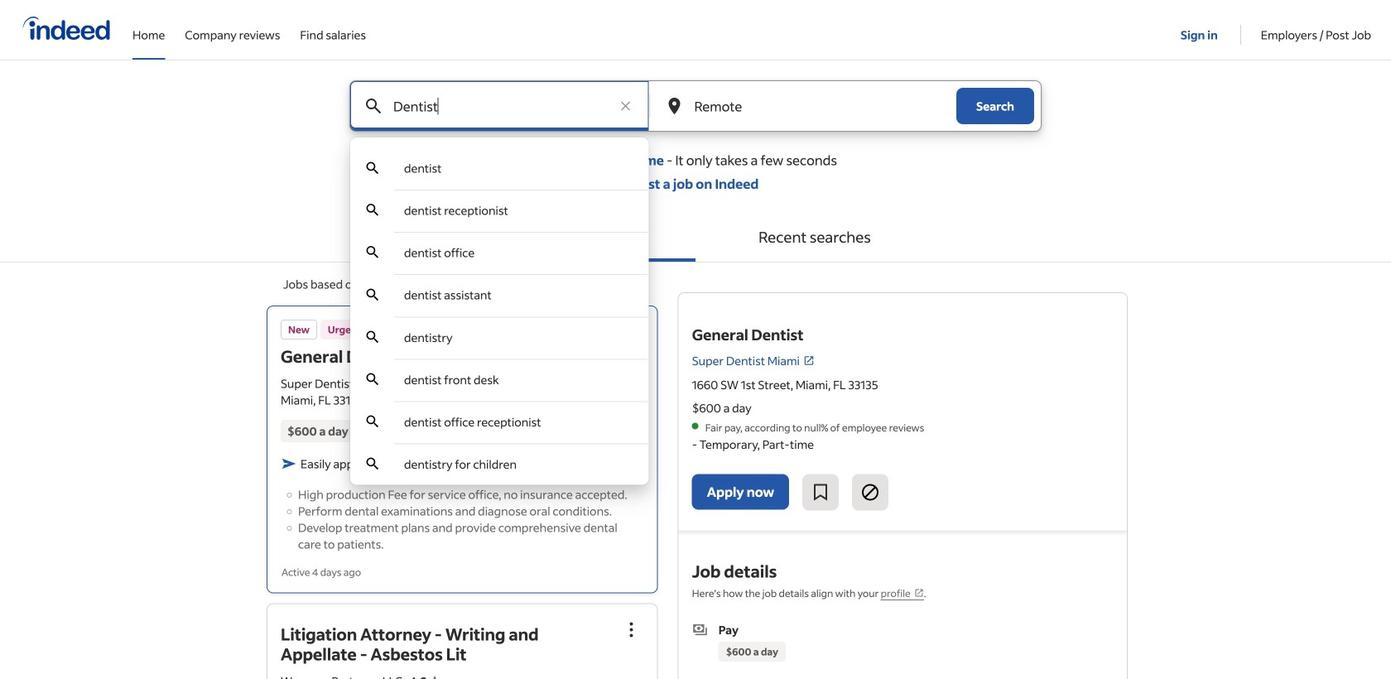 Task type: describe. For each thing, give the bounding box(es) containing it.
4.6 out of five stars rating image
[[409, 674, 440, 679]]

not interested image
[[861, 482, 880, 502]]

job actions for litigation attorney - writing and appellate - asbestos lit is collapsed image
[[622, 620, 642, 640]]

super dentist miami (opens in a new tab) image
[[803, 355, 815, 366]]

clear what input image
[[617, 98, 634, 114]]



Task type: vqa. For each thing, say whether or not it's contained in the screenshot.
search box
yes



Task type: locate. For each thing, give the bounding box(es) containing it.
group
[[613, 314, 650, 350]]

main content
[[0, 80, 1391, 679]]

Edit location text field
[[691, 81, 923, 131]]

job preferences (opens in a new window) image
[[914, 588, 924, 598]]

search: Job title, keywords, or company text field
[[390, 81, 609, 131]]

tab list
[[0, 212, 1391, 263]]

None search field
[[336, 80, 1055, 485]]

save this job image
[[811, 482, 831, 502]]

search suggestions list box
[[350, 147, 649, 485]]



